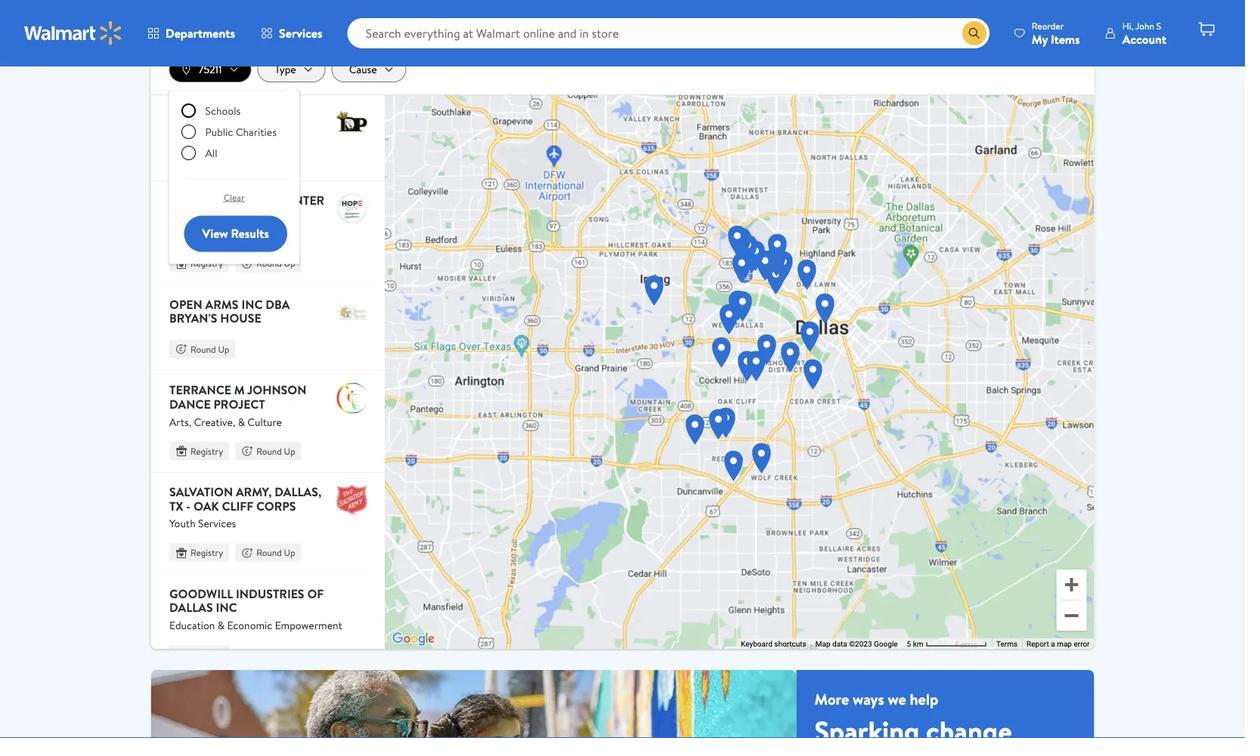 Task type: locate. For each thing, give the bounding box(es) containing it.
arts,
[[169, 415, 191, 429]]

my
[[1032, 31, 1048, 47]]

1 horizontal spatial &
[[238, 415, 245, 429]]

view results button
[[184, 216, 287, 252]]

Walmart Site-Wide search field
[[348, 18, 990, 48]]

s
[[1157, 19, 1162, 32]]

registry up goodwill at left
[[190, 547, 223, 560]]

1 horizontal spatial inc
[[241, 296, 262, 313]]

1 registry from the top
[[190, 257, 223, 270]]

google
[[874, 640, 898, 649]]

0 vertical spatial inc
[[241, 296, 262, 313]]

registry
[[190, 257, 223, 270], [190, 445, 223, 458], [190, 547, 223, 560], [190, 649, 223, 662]]

john
[[1136, 19, 1155, 32]]

0 horizontal spatial services
[[198, 517, 236, 531]]

industries
[[236, 586, 304, 602]]

economic
[[227, 619, 272, 633]]

0 horizontal spatial inc
[[216, 600, 237, 616]]

round down results
[[256, 257, 282, 270]]

dallas,
[[274, 484, 321, 501]]

& down project
[[238, 415, 245, 429]]

round up up industries
[[256, 547, 295, 560]]

more ways we help
[[815, 689, 939, 710]]

terrance
[[169, 382, 231, 399]]

hope city dream center youth services,hunger & homelessness
[[169, 192, 324, 241]]

round up down culture on the left of page
[[256, 445, 295, 458]]

0 horizontal spatial &
[[217, 619, 224, 633]]

help
[[910, 689, 939, 710]]

&
[[273, 211, 280, 226], [238, 415, 245, 429], [217, 619, 224, 633]]

army,
[[235, 484, 271, 501]]

registry down creative,
[[190, 445, 223, 458]]

All radio
[[181, 145, 196, 161]]

up up 'dallas,'
[[284, 445, 295, 458]]

google image
[[389, 630, 439, 649]]

None text field
[[169, 0, 620, 20]]

account
[[1123, 31, 1167, 47]]

1 vertical spatial &
[[238, 415, 245, 429]]

round for m
[[256, 445, 282, 458]]

departments button
[[135, 15, 248, 51]]

registry down homelessness
[[190, 257, 223, 270]]

0 vertical spatial services
[[279, 25, 323, 42]]

bryan's
[[169, 310, 217, 326]]

clear
[[224, 191, 245, 204]]

inc left dba
[[241, 296, 262, 313]]

round down culture on the left of page
[[256, 445, 282, 458]]

registry for good pov desktop image
[[151, 671, 797, 739]]

up for m
[[284, 445, 295, 458]]

reorder my items
[[1032, 19, 1080, 47]]

darius
[[169, 106, 213, 123]]

2 horizontal spatial &
[[273, 211, 280, 226]]

youth
[[169, 211, 195, 226], [169, 517, 195, 531]]

salvation
[[169, 484, 233, 501]]

open arms inc dba bryan's house
[[169, 296, 290, 326]]

corps
[[256, 498, 296, 514]]

services up type dropdown button on the top left of page
[[279, 25, 323, 42]]

2 registry from the top
[[190, 445, 223, 458]]

& inside terrance m johnson dance project arts, creative, & culture
[[238, 415, 245, 429]]

km
[[913, 640, 924, 649]]

inc
[[241, 296, 262, 313], [216, 600, 237, 616]]

0 vertical spatial youth
[[169, 211, 195, 226]]

m
[[234, 382, 244, 399]]

terrance m johnson dance project arts, creative, & culture
[[169, 382, 306, 429]]

youth inside salvation army, dallas, tx - oak cliff corps youth services
[[169, 517, 195, 531]]

Search search field
[[348, 18, 990, 48]]

2 vertical spatial &
[[217, 619, 224, 633]]

up up dba
[[284, 257, 295, 270]]

round up down public
[[190, 153, 229, 166]]

0 vertical spatial &
[[273, 211, 280, 226]]

skool
[[169, 120, 209, 136]]

oak
[[193, 498, 219, 514]]

up up industries
[[284, 547, 295, 560]]

& left "economic"
[[217, 619, 224, 633]]

youth down hope
[[169, 211, 195, 226]]

report a map error link
[[1027, 640, 1090, 649]]

dba
[[265, 296, 290, 313]]

inc inside "open arms inc dba bryan's house"
[[241, 296, 262, 313]]

inc up "economic"
[[216, 600, 237, 616]]

up down house
[[218, 343, 229, 356]]

5 km
[[907, 640, 926, 649]]

3 registry from the top
[[190, 547, 223, 560]]

report a map error
[[1027, 640, 1090, 649]]

cart contains 0 items total amount $0.00 image
[[1198, 20, 1216, 39]]

group containing schools
[[181, 103, 287, 167]]

hi,
[[1123, 19, 1134, 32]]

ways
[[853, 689, 885, 710]]

2 youth from the top
[[169, 517, 195, 531]]

& inside goodwill industries of dallas inc education & economic empowerment
[[217, 619, 224, 633]]

all
[[205, 145, 217, 160]]

life
[[270, 106, 293, 123]]

1 vertical spatial youth
[[169, 517, 195, 531]]

up for army,
[[284, 547, 295, 560]]

goodwill
[[169, 586, 233, 602]]

registry for oak
[[190, 547, 223, 560]]

round
[[190, 153, 216, 166], [256, 257, 282, 270], [190, 343, 216, 356], [256, 445, 282, 458], [256, 547, 282, 560]]

4 registry from the top
[[190, 649, 223, 662]]

services,hunger
[[198, 211, 270, 226]]

1 vertical spatial services
[[198, 517, 236, 531]]

empowerment
[[275, 619, 342, 633]]

1 horizontal spatial services
[[279, 25, 323, 42]]

round up industries
[[256, 547, 282, 560]]

& down the dream
[[273, 211, 280, 226]]

75211
[[199, 62, 222, 77]]

project
[[213, 396, 265, 413]]

results
[[231, 225, 269, 242]]

5
[[907, 640, 911, 649]]

we
[[888, 689, 907, 710]]

& inside hope city dream center youth services,hunger & homelessness
[[273, 211, 280, 226]]

youth down - on the left
[[169, 517, 195, 531]]

up
[[218, 153, 229, 166], [284, 257, 295, 270], [218, 343, 229, 356], [284, 445, 295, 458], [284, 547, 295, 560]]

dance
[[169, 396, 210, 413]]

registry down education
[[190, 649, 223, 662]]

services down oak
[[198, 517, 236, 531]]

round up down results
[[256, 257, 295, 270]]

1 vertical spatial inc
[[216, 600, 237, 616]]

group
[[181, 103, 287, 167]]

1 youth from the top
[[169, 211, 195, 226]]

round up
[[190, 153, 229, 166], [256, 257, 295, 270], [190, 343, 229, 356], [256, 445, 295, 458], [256, 547, 295, 560]]

services
[[279, 25, 323, 42], [198, 517, 236, 531]]

error
[[1074, 640, 1090, 649]]



Task type: vqa. For each thing, say whether or not it's contained in the screenshot.
The Kids
no



Task type: describe. For each thing, give the bounding box(es) containing it.
view
[[202, 225, 228, 242]]

keyboard shortcuts
[[741, 640, 807, 649]]

cause button
[[332, 57, 407, 82]]

house
[[220, 310, 261, 326]]

johnson
[[247, 382, 306, 399]]

dream
[[233, 192, 275, 209]]

terms link
[[997, 640, 1018, 649]]

pettway
[[216, 106, 267, 123]]

& for industries
[[217, 619, 224, 633]]

up right all on the top left
[[218, 153, 229, 166]]

keyboard shortcuts button
[[741, 639, 807, 650]]

type
[[275, 62, 296, 77]]

registry for education
[[190, 649, 223, 662]]

services inside dropdown button
[[279, 25, 323, 42]]

culture
[[247, 415, 282, 429]]

round for army,
[[256, 547, 282, 560]]

round up for city
[[256, 257, 295, 270]]

map
[[816, 640, 831, 649]]

report
[[1027, 640, 1049, 649]]

inc inside goodwill industries of dallas inc education & economic empowerment
[[216, 600, 237, 616]]

round up down bryan's
[[190, 343, 229, 356]]

departments
[[166, 25, 235, 42]]

of
[[307, 586, 323, 602]]

clear button
[[181, 185, 287, 210]]

city
[[205, 192, 230, 209]]

cause
[[349, 62, 377, 77]]

services button
[[248, 15, 335, 51]]

view results
[[202, 225, 269, 242]]

darius pettway life skool
[[169, 106, 293, 136]]

round up for army,
[[256, 547, 295, 560]]

round down public charities radio at the left top of the page
[[190, 153, 216, 166]]

tx
[[169, 498, 183, 514]]

keyboard
[[741, 640, 773, 649]]

type button
[[258, 57, 326, 82]]

Public Charities radio
[[181, 124, 196, 139]]

a
[[1051, 640, 1055, 649]]

registry for services,hunger
[[190, 257, 223, 270]]

map
[[1057, 640, 1072, 649]]

items
[[1051, 31, 1080, 47]]

services inside salvation army, dallas, tx - oak cliff corps youth services
[[198, 517, 236, 531]]

registry for arts,
[[190, 445, 223, 458]]

up for city
[[284, 257, 295, 270]]

more
[[815, 689, 849, 710]]

public charities
[[205, 124, 277, 139]]

©2023
[[849, 640, 872, 649]]

cliff
[[222, 498, 253, 514]]

charities
[[236, 124, 277, 139]]

Schools radio
[[181, 103, 196, 118]]

clear search field text image
[[944, 27, 956, 39]]

schools
[[205, 103, 241, 118]]

search icon image
[[969, 27, 981, 39]]

homelessness
[[169, 227, 234, 241]]

map data ©2023 google
[[816, 640, 898, 649]]

public
[[205, 124, 233, 139]]

hi, john s account
[[1123, 19, 1167, 47]]

walmart image
[[24, 21, 123, 45]]

terms
[[997, 640, 1018, 649]]

round up for m
[[256, 445, 295, 458]]

education
[[169, 619, 215, 633]]

dallas
[[169, 600, 213, 616]]

center
[[278, 192, 324, 209]]

-
[[186, 498, 190, 514]]

reorder
[[1032, 19, 1064, 32]]

map region
[[371, 48, 1145, 739]]

creative,
[[194, 415, 235, 429]]

arms
[[205, 296, 238, 313]]

open
[[169, 296, 202, 313]]

salvation army, dallas, tx - oak cliff corps youth services
[[169, 484, 321, 531]]

youth inside hope city dream center youth services,hunger & homelessness
[[169, 211, 195, 226]]

& for city
[[273, 211, 280, 226]]

goodwill industries of dallas inc education & economic empowerment
[[169, 586, 342, 633]]

shortcuts
[[775, 640, 807, 649]]

data
[[833, 640, 848, 649]]

round for city
[[256, 257, 282, 270]]

75211 button
[[169, 57, 251, 82]]

round down bryan's
[[190, 343, 216, 356]]

hope
[[169, 192, 202, 209]]

5 km button
[[903, 639, 992, 650]]



